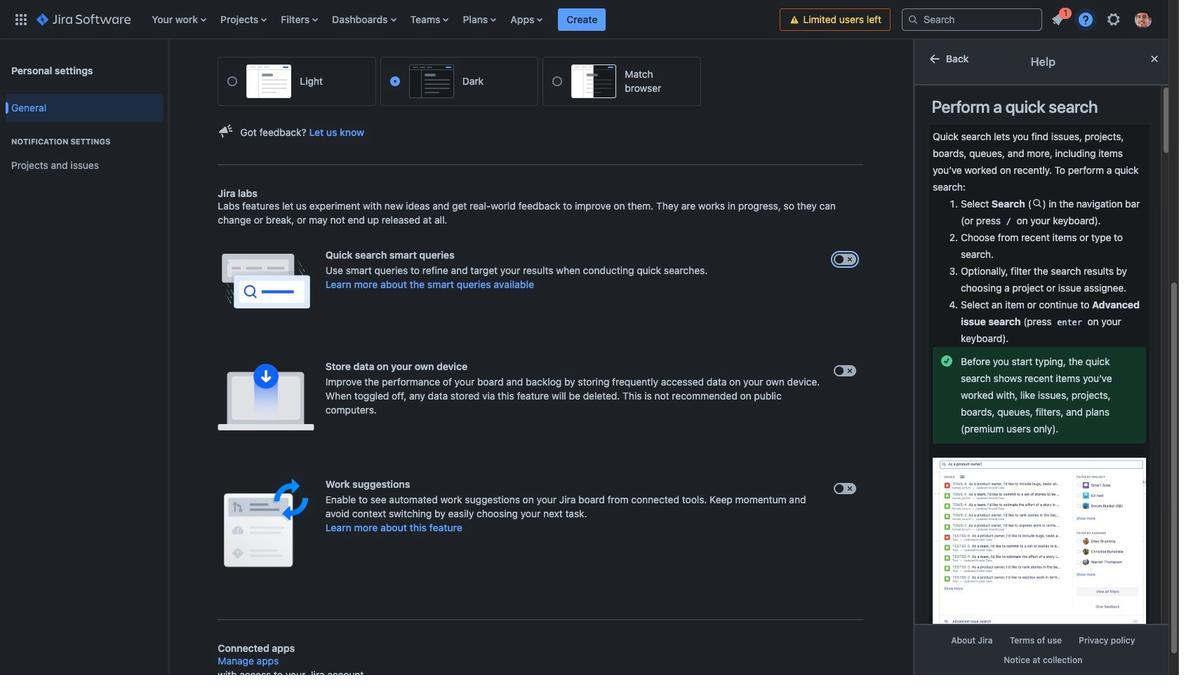 Task type: vqa. For each thing, say whether or not it's contained in the screenshot.
list item
yes



Task type: locate. For each thing, give the bounding box(es) containing it.
group
[[6, 90, 163, 188], [6, 122, 163, 184]]

None search field
[[902, 8, 1042, 31]]

sidebar navigation image
[[153, 56, 184, 84]]

list item inside list
[[1045, 5, 1072, 31]]

1 horizontal spatial list item
[[1045, 5, 1072, 31]]

list
[[145, 0, 780, 39], [1045, 5, 1160, 32]]

heading
[[6, 136, 163, 147]]

None radio
[[228, 77, 238, 86], [390, 77, 400, 86], [553, 77, 562, 86], [228, 77, 238, 86], [390, 77, 400, 86], [553, 77, 562, 86]]

primary element
[[8, 0, 780, 39]]

1 horizontal spatial list
[[1045, 5, 1160, 32]]

close image
[[1146, 51, 1163, 67]]

2 group from the top
[[6, 122, 163, 184]]

banner
[[0, 0, 1169, 39]]

main content
[[168, 0, 913, 655]]

list item
[[558, 0, 606, 39], [1045, 5, 1072, 31]]

1 group from the top
[[6, 90, 163, 188]]

search image
[[908, 14, 919, 25]]

0 horizontal spatial list item
[[558, 0, 606, 39]]

jira software image
[[36, 11, 131, 28], [36, 11, 131, 28]]



Task type: describe. For each thing, give the bounding box(es) containing it.
help image
[[1077, 11, 1094, 28]]

appswitcher icon image
[[13, 11, 29, 28]]

settings image
[[1105, 11, 1122, 28]]

notifications image
[[1049, 11, 1066, 28]]

your profile and settings image
[[1135, 11, 1152, 28]]

feedback image
[[218, 123, 235, 140]]

0 horizontal spatial list
[[145, 0, 780, 39]]

Search field
[[902, 8, 1042, 31]]



